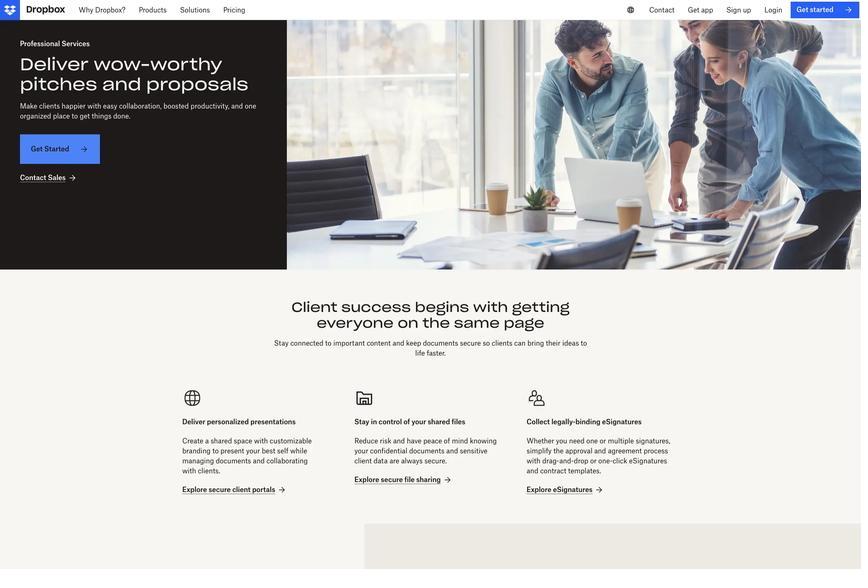 Task type: locate. For each thing, give the bounding box(es) containing it.
on
[[398, 315, 419, 332]]

0 vertical spatial deliver
[[20, 54, 89, 75]]

of left mind
[[444, 437, 450, 446]]

documents down 'present'
[[216, 457, 251, 466]]

to right the ideas
[[581, 339, 587, 348]]

deliver inside deliver wow-worthy pitches and proposals
[[20, 54, 89, 75]]

deliver
[[20, 54, 89, 75], [182, 418, 205, 426]]

with down simplify
[[527, 457, 541, 466]]

0 horizontal spatial contact
[[20, 174, 46, 182]]

the up stay connected to important content and keep documents secure so clients can bring their ideas to life faster.
[[423, 315, 450, 332]]

keep
[[406, 339, 421, 348]]

0 horizontal spatial client
[[232, 486, 251, 494]]

secure left so
[[460, 339, 481, 348]]

0 vertical spatial the
[[423, 315, 450, 332]]

2 horizontal spatial get
[[797, 6, 809, 14]]

control
[[379, 418, 402, 426]]

ideas
[[562, 339, 579, 348]]

secure.
[[425, 457, 447, 466]]

1 vertical spatial secure
[[381, 476, 403, 484]]

risk
[[380, 437, 391, 446]]

are
[[390, 457, 400, 466]]

documents up faster.
[[423, 339, 458, 348]]

get app
[[688, 6, 713, 14]]

clients right so
[[492, 339, 513, 348]]

one inside whether you need one or multiple signatures, simplify the approval and agreement process with drag-and-drop or one-click esignatures and contract templates.
[[587, 437, 598, 446]]

and down "best"
[[253, 457, 265, 466]]

legally-
[[552, 418, 576, 426]]

1 horizontal spatial deliver
[[182, 418, 205, 426]]

signatures,
[[636, 437, 671, 446]]

1 horizontal spatial stay
[[355, 418, 369, 426]]

esignatures inside whether you need one or multiple signatures, simplify the approval and agreement process with drag-and-drop or one-click esignatures and contract templates.
[[629, 457, 667, 466]]

pitches
[[20, 74, 97, 95]]

get started
[[31, 145, 69, 153]]

with up things
[[87, 102, 101, 110]]

login
[[765, 6, 783, 14]]

simplify
[[527, 447, 552, 456]]

bring
[[528, 339, 544, 348]]

their
[[546, 339, 561, 348]]

happier
[[62, 102, 86, 110]]

binding
[[576, 418, 601, 426]]

get for get app
[[688, 6, 700, 14]]

get left app
[[688, 6, 700, 14]]

why
[[79, 6, 93, 14]]

and inside make clients happier with easy collaboration, boosted productivity, and one organized place to get things done.
[[231, 102, 243, 110]]

1 vertical spatial stay
[[355, 418, 369, 426]]

your down reduce
[[355, 447, 368, 456]]

contact
[[649, 6, 675, 14], [20, 174, 46, 182]]

explore secure file sharing link
[[355, 475, 453, 485]]

with
[[87, 102, 101, 110], [473, 299, 508, 316], [254, 437, 268, 446], [527, 457, 541, 466], [182, 467, 196, 476]]

explore inside explore esignatures link
[[527, 486, 552, 494]]

0 vertical spatial or
[[600, 437, 606, 446]]

0 vertical spatial stay
[[274, 339, 289, 348]]

1 horizontal spatial clients
[[492, 339, 513, 348]]

and up easy
[[102, 74, 141, 95]]

contact left get app popup button
[[649, 6, 675, 14]]

explore down data
[[355, 476, 379, 484]]

0 vertical spatial client
[[355, 457, 372, 466]]

0 vertical spatial secure
[[460, 339, 481, 348]]

explore inside explore secure client portals link
[[182, 486, 207, 494]]

in
[[371, 418, 377, 426]]

things
[[92, 112, 112, 120]]

1 vertical spatial deliver
[[182, 418, 205, 426]]

2 horizontal spatial explore
[[527, 486, 552, 494]]

explore for explore esignatures
[[527, 486, 552, 494]]

1 vertical spatial or
[[590, 457, 597, 466]]

clients up "place" on the left top of page
[[39, 102, 60, 110]]

1 horizontal spatial explore
[[355, 476, 379, 484]]

client left data
[[355, 457, 372, 466]]

to left get
[[72, 112, 78, 120]]

client left portals
[[232, 486, 251, 494]]

secure
[[460, 339, 481, 348], [381, 476, 403, 484], [209, 486, 231, 494]]

to left 'present'
[[213, 447, 219, 456]]

explore inside explore secure file sharing link
[[355, 476, 379, 484]]

page
[[504, 315, 545, 332]]

1 horizontal spatial client
[[355, 457, 372, 466]]

place
[[53, 112, 70, 120]]

explore secure file sharing
[[355, 476, 441, 484]]

0 vertical spatial documents
[[423, 339, 458, 348]]

1 vertical spatial contact
[[20, 174, 46, 182]]

can
[[514, 339, 526, 348]]

and
[[102, 74, 141, 95], [231, 102, 243, 110], [393, 339, 404, 348], [393, 437, 405, 446], [446, 447, 458, 456], [594, 447, 606, 456], [253, 457, 265, 466], [527, 467, 539, 476]]

three people together in an office looking at a computer image
[[287, 20, 861, 270]]

esignatures down process
[[629, 457, 667, 466]]

explore secure client portals link
[[182, 485, 287, 495]]

with inside make clients happier with easy collaboration, boosted productivity, and one organized place to get things done.
[[87, 102, 101, 110]]

1 horizontal spatial get
[[688, 6, 700, 14]]

1 horizontal spatial contact
[[649, 6, 675, 14]]

get left started
[[797, 6, 809, 14]]

or left "multiple"
[[600, 437, 606, 446]]

one right productivity,
[[245, 102, 256, 110]]

stay inside stay connected to important content and keep documents secure so clients can bring their ideas to life faster.
[[274, 339, 289, 348]]

clients inside make clients happier with easy collaboration, boosted productivity, and one organized place to get things done.
[[39, 102, 60, 110]]

0 vertical spatial clients
[[39, 102, 60, 110]]

and right productivity,
[[231, 102, 243, 110]]

one right need
[[587, 437, 598, 446]]

stay for stay connected to important content and keep documents secure so clients can bring their ideas to life faster.
[[274, 339, 289, 348]]

0 horizontal spatial get
[[31, 145, 43, 153]]

branding
[[182, 447, 211, 456]]

your up have at the left bottom of page
[[412, 418, 426, 426]]

2 horizontal spatial secure
[[460, 339, 481, 348]]

1 horizontal spatial of
[[444, 437, 450, 446]]

0 horizontal spatial one
[[245, 102, 256, 110]]

need
[[569, 437, 585, 446]]

of
[[404, 418, 410, 426], [444, 437, 450, 446]]

0 horizontal spatial shared
[[211, 437, 232, 446]]

0 vertical spatial contact
[[649, 6, 675, 14]]

your down "space"
[[246, 447, 260, 456]]

explore down "contract"
[[527, 486, 552, 494]]

0 vertical spatial one
[[245, 102, 256, 110]]

get started link
[[20, 135, 100, 164]]

why dropbox? button
[[72, 0, 132, 20]]

2 vertical spatial documents
[[216, 457, 251, 466]]

0 horizontal spatial secure
[[209, 486, 231, 494]]

contact inside dropdown button
[[649, 6, 675, 14]]

secure inside stay connected to important content and keep documents secure so clients can bring their ideas to life faster.
[[460, 339, 481, 348]]

esignatures down 'templates.'
[[553, 486, 593, 494]]

whether
[[527, 437, 554, 446]]

1 horizontal spatial the
[[554, 447, 564, 456]]

drop
[[574, 457, 589, 466]]

1 vertical spatial clients
[[492, 339, 513, 348]]

deliver down professional services
[[20, 54, 89, 75]]

with inside whether you need one or multiple signatures, simplify the approval and agreement process with drag-and-drop or one-click esignatures and contract templates.
[[527, 457, 541, 466]]

contact button
[[643, 0, 681, 20]]

with up "best"
[[254, 437, 268, 446]]

organized
[[20, 112, 51, 120]]

deliver up create
[[182, 418, 205, 426]]

with up so
[[473, 299, 508, 316]]

documents down peace
[[409, 447, 445, 456]]

0 horizontal spatial stay
[[274, 339, 289, 348]]

client inside reduce risk and have peace of mind knowing your confidential documents and sensitive client data are always secure.
[[355, 457, 372, 466]]

get left started on the left of the page
[[31, 145, 43, 153]]

stay left connected
[[274, 339, 289, 348]]

your inside create a shared space with customizable branding to present your best self while managing documents and collaborating with clients.
[[246, 447, 260, 456]]

1 vertical spatial one
[[587, 437, 598, 446]]

0 horizontal spatial of
[[404, 418, 410, 426]]

customizable
[[270, 437, 312, 446]]

contact left sales
[[20, 174, 46, 182]]

0 horizontal spatial deliver
[[20, 54, 89, 75]]

1 vertical spatial esignatures
[[629, 457, 667, 466]]

documents inside reduce risk and have peace of mind knowing your confidential documents and sensitive client data are always secure.
[[409, 447, 445, 456]]

and down mind
[[446, 447, 458, 456]]

collaboration,
[[119, 102, 162, 110]]

or left one-
[[590, 457, 597, 466]]

0 horizontal spatial your
[[246, 447, 260, 456]]

contact sales link
[[20, 173, 77, 183]]

presentations
[[251, 418, 296, 426]]

the down you
[[554, 447, 564, 456]]

explore
[[355, 476, 379, 484], [182, 486, 207, 494], [527, 486, 552, 494]]

contact sales
[[20, 174, 66, 182]]

proposals
[[146, 74, 248, 95]]

0 horizontal spatial explore
[[182, 486, 207, 494]]

shared
[[428, 418, 450, 426], [211, 437, 232, 446]]

esignatures up "multiple"
[[602, 418, 642, 426]]

1 horizontal spatial shared
[[428, 418, 450, 426]]

one-
[[599, 457, 613, 466]]

space
[[234, 437, 252, 446]]

explore down clients.
[[182, 486, 207, 494]]

1 vertical spatial the
[[554, 447, 564, 456]]

1 vertical spatial of
[[444, 437, 450, 446]]

shared right a
[[211, 437, 232, 446]]

stay left in
[[355, 418, 369, 426]]

and inside deliver wow-worthy pitches and proposals
[[102, 74, 141, 95]]

stay for stay in control of your shared files
[[355, 418, 369, 426]]

files
[[452, 418, 466, 426]]

1 horizontal spatial one
[[587, 437, 598, 446]]

content
[[367, 339, 391, 348]]

shared left files
[[428, 418, 450, 426]]

present
[[221, 447, 244, 456]]

1 horizontal spatial your
[[355, 447, 368, 456]]

get inside popup button
[[688, 6, 700, 14]]

professional
[[20, 40, 60, 48]]

and left "contract"
[[527, 467, 539, 476]]

secure left file
[[381, 476, 403, 484]]

0 horizontal spatial clients
[[39, 102, 60, 110]]

secure down clients.
[[209, 486, 231, 494]]

of right control
[[404, 418, 410, 426]]

1 vertical spatial documents
[[409, 447, 445, 456]]

1 vertical spatial shared
[[211, 437, 232, 446]]

and left keep at left bottom
[[393, 339, 404, 348]]

client
[[355, 457, 372, 466], [232, 486, 251, 494]]

0 horizontal spatial the
[[423, 315, 450, 332]]

0 vertical spatial shared
[[428, 418, 450, 426]]

1 horizontal spatial secure
[[381, 476, 403, 484]]

secure for create a shared space with customizable branding to present your best self while managing documents and collaborating with clients.
[[209, 486, 231, 494]]

whether you need one or multiple signatures, simplify the approval and agreement process with drag-and-drop or one-click esignatures and contract templates.
[[527, 437, 671, 476]]

multiple
[[608, 437, 634, 446]]

get for get started
[[797, 6, 809, 14]]

to
[[72, 112, 78, 120], [325, 339, 332, 348], [581, 339, 587, 348], [213, 447, 219, 456]]

collect legally-binding esignatures
[[527, 418, 642, 426]]

one inside make clients happier with easy collaboration, boosted productivity, and one organized place to get things done.
[[245, 102, 256, 110]]

2 vertical spatial secure
[[209, 486, 231, 494]]



Task type: vqa. For each thing, say whether or not it's contained in the screenshot.
their on the bottom
yes



Task type: describe. For each thing, give the bounding box(es) containing it.
wow-
[[94, 54, 150, 75]]

explore for explore secure file sharing
[[355, 476, 379, 484]]

sign up
[[727, 6, 751, 14]]

stay connected to important content and keep documents secure so clients can bring their ideas to life faster.
[[274, 339, 587, 358]]

templates.
[[568, 467, 601, 476]]

productivity,
[[191, 102, 229, 110]]

mind
[[452, 437, 468, 446]]

getting
[[512, 299, 570, 316]]

explore secure client portals
[[182, 486, 275, 494]]

sales
[[48, 174, 66, 182]]

to inside create a shared space with customizable branding to present your best self while managing documents and collaborating with clients.
[[213, 447, 219, 456]]

to left the important
[[325, 339, 332, 348]]

and right the risk
[[393, 437, 405, 446]]

products
[[139, 6, 167, 14]]

get app button
[[681, 0, 720, 20]]

get
[[80, 112, 90, 120]]

with inside client success begins with getting everyone on the same page
[[473, 299, 508, 316]]

secure for reduce risk and have peace of mind knowing your confidential documents and sensitive client data are always secure.
[[381, 476, 403, 484]]

2 horizontal spatial your
[[412, 418, 426, 426]]

collaborating
[[267, 457, 308, 466]]

of inside reduce risk and have peace of mind knowing your confidential documents and sensitive client data are always secure.
[[444, 437, 450, 446]]

data
[[374, 457, 388, 466]]

a
[[205, 437, 209, 446]]

and-
[[560, 457, 574, 466]]

confidential
[[370, 447, 408, 456]]

started
[[44, 145, 69, 153]]

documents inside create a shared space with customizable branding to present your best self while managing documents and collaborating with clients.
[[216, 457, 251, 466]]

worthy
[[150, 54, 222, 75]]

pricing
[[223, 6, 245, 14]]

solutions
[[180, 6, 210, 14]]

begins
[[415, 299, 469, 316]]

collect
[[527, 418, 550, 426]]

with down managing
[[182, 467, 196, 476]]

0 horizontal spatial or
[[590, 457, 597, 466]]

up
[[743, 6, 751, 14]]

agreement
[[608, 447, 642, 456]]

important
[[333, 339, 365, 348]]

deliver personalized presentations
[[182, 418, 296, 426]]

login link
[[758, 0, 789, 20]]

contract
[[540, 467, 567, 476]]

knowing
[[470, 437, 497, 446]]

documents inside stay connected to important content and keep documents secure so clients can bring their ideas to life faster.
[[423, 339, 458, 348]]

approval
[[566, 447, 593, 456]]

sign up link
[[720, 0, 758, 20]]

sign
[[727, 6, 741, 14]]

file
[[405, 476, 415, 484]]

services
[[62, 40, 90, 48]]

click
[[613, 457, 627, 466]]

connected
[[290, 339, 324, 348]]

same
[[454, 315, 500, 332]]

boosted
[[163, 102, 189, 110]]

done.
[[113, 112, 130, 120]]

self
[[277, 447, 289, 456]]

why dropbox?
[[79, 6, 126, 14]]

0 vertical spatial of
[[404, 418, 410, 426]]

while
[[290, 447, 307, 456]]

and inside create a shared space with customizable branding to present your best self while managing documents and collaborating with clients.
[[253, 457, 265, 466]]

professional services
[[20, 40, 90, 48]]

the inside whether you need one or multiple signatures, simplify the approval and agreement process with drag-and-drop or one-click esignatures and contract templates.
[[554, 447, 564, 456]]

explore esignatures
[[527, 486, 593, 494]]

reduce risk and have peace of mind knowing your confidential documents and sensitive client data are always secure.
[[355, 437, 497, 466]]

clients.
[[198, 467, 220, 476]]

make clients happier with easy collaboration, boosted productivity, and one organized place to get things done.
[[20, 102, 256, 120]]

and inside stay connected to important content and keep documents secure so clients can bring their ideas to life faster.
[[393, 339, 404, 348]]

2 vertical spatial esignatures
[[553, 486, 593, 494]]

deliver for deliver personalized presentations
[[182, 418, 205, 426]]

peace
[[423, 437, 442, 446]]

process
[[644, 447, 668, 456]]

best
[[262, 447, 275, 456]]

faster.
[[427, 349, 446, 358]]

sensitive
[[460, 447, 488, 456]]

your inside reduce risk and have peace of mind knowing your confidential documents and sensitive client data are always secure.
[[355, 447, 368, 456]]

pricing link
[[217, 0, 252, 20]]

so
[[483, 339, 490, 348]]

drag-
[[542, 457, 560, 466]]

have
[[407, 437, 422, 446]]

shared inside create a shared space with customizable branding to present your best self while managing documents and collaborating with clients.
[[211, 437, 232, 446]]

easy
[[103, 102, 117, 110]]

clients inside stay connected to important content and keep documents secure so clients can bring their ideas to life faster.
[[492, 339, 513, 348]]

portals
[[252, 486, 275, 494]]

and up one-
[[594, 447, 606, 456]]

the inside client success begins with getting everyone on the same page
[[423, 315, 450, 332]]

solutions button
[[173, 0, 217, 20]]

to inside make clients happier with easy collaboration, boosted productivity, and one organized place to get things done.
[[72, 112, 78, 120]]

deliver for deliver wow-worthy pitches and proposals
[[20, 54, 89, 75]]

1 horizontal spatial or
[[600, 437, 606, 446]]

1 vertical spatial client
[[232, 486, 251, 494]]

make
[[20, 102, 37, 110]]

explore for explore secure client portals
[[182, 486, 207, 494]]

deliver wow-worthy pitches and proposals
[[20, 54, 248, 95]]

contact for contact
[[649, 6, 675, 14]]

0 vertical spatial esignatures
[[602, 418, 642, 426]]

explore esignatures link
[[527, 485, 604, 495]]

dropbox?
[[95, 6, 126, 14]]

app
[[702, 6, 713, 14]]

started
[[810, 6, 834, 14]]

get for get started
[[31, 145, 43, 153]]

create
[[182, 437, 203, 446]]

everyone
[[317, 315, 394, 332]]

sharing
[[416, 476, 441, 484]]

get started
[[797, 6, 834, 14]]

contact for contact sales
[[20, 174, 46, 182]]



